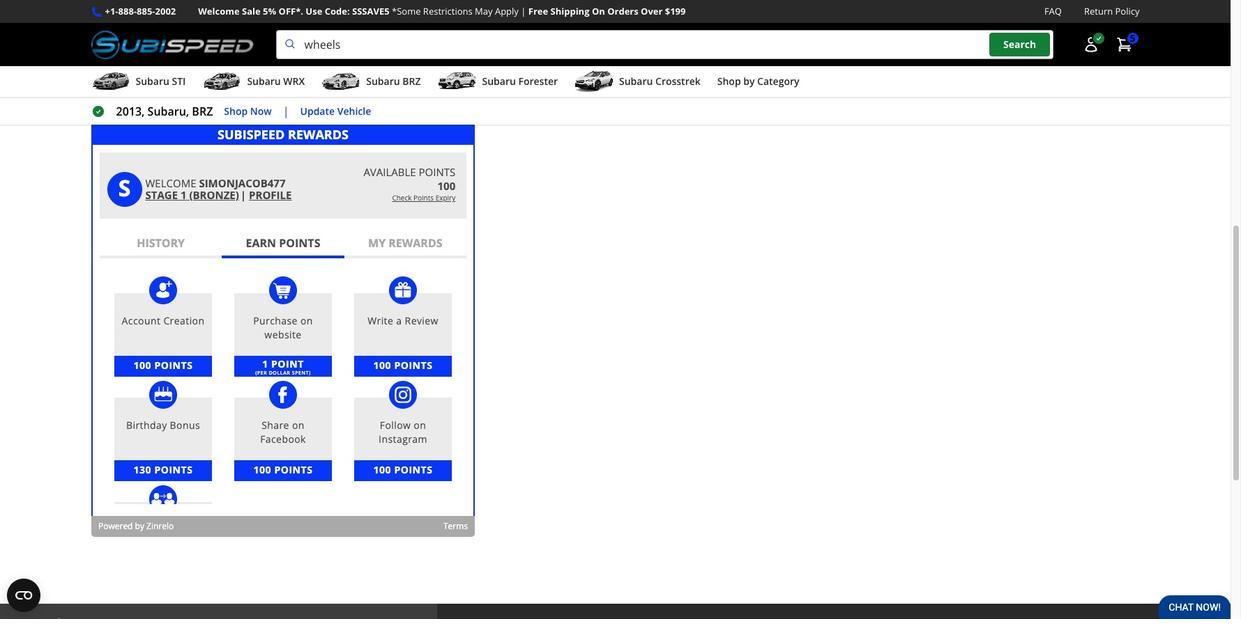 Task type: describe. For each thing, give the bounding box(es) containing it.
0 horizontal spatial brz
[[192, 104, 213, 119]]

add address link
[[91, 0, 230, 26]]

search
[[1004, 38, 1037, 51]]

shop by category
[[717, 75, 800, 88]]

5%
[[263, 5, 276, 17]]

open widget image
[[7, 580, 40, 613]]

forester
[[518, 75, 558, 88]]

return
[[1084, 5, 1113, 17]]

2013,
[[116, 104, 145, 119]]

faq
[[1045, 5, 1062, 17]]

subaru for subaru brz
[[366, 75, 400, 88]]

restrictions
[[423, 5, 473, 17]]

shop by category button
[[717, 69, 800, 97]]

+1-888-885-2002 link
[[105, 4, 176, 19]]

may
[[475, 5, 493, 17]]

+1-
[[105, 5, 118, 17]]

sti
[[172, 75, 186, 88]]

orders
[[608, 5, 639, 17]]

faq link
[[1045, 4, 1062, 19]]

button image
[[1083, 36, 1099, 53]]

subaru wrx
[[247, 75, 305, 88]]

rewards
[[91, 69, 160, 92]]

subaru sti
[[136, 75, 186, 88]]

apply
[[495, 5, 519, 17]]

sale
[[242, 5, 261, 17]]

*some
[[392, 5, 421, 17]]

+1-888-885-2002
[[105, 5, 176, 17]]

welcome
[[198, 5, 240, 17]]

subaru for subaru crosstrek
[[619, 75, 653, 88]]

wrx
[[283, 75, 305, 88]]

sssave5
[[352, 5, 390, 17]]

search button
[[990, 33, 1050, 56]]

update vehicle button
[[300, 104, 371, 120]]

a subaru wrx thumbnail image image
[[203, 71, 242, 92]]

a subaru brz thumbnail image image
[[322, 71, 361, 92]]



Task type: locate. For each thing, give the bounding box(es) containing it.
shop for shop by category
[[717, 75, 741, 88]]

vehicle
[[337, 104, 371, 118]]

subaru,
[[148, 104, 189, 119]]

0 vertical spatial shop
[[717, 75, 741, 88]]

return policy link
[[1084, 4, 1140, 19]]

4 subaru from the left
[[482, 75, 516, 88]]

subaru up now
[[247, 75, 281, 88]]

policy
[[1116, 5, 1140, 17]]

update
[[300, 104, 335, 118]]

2002
[[155, 5, 176, 17]]

subaru brz
[[366, 75, 421, 88]]

shop now link
[[224, 104, 272, 120]]

shop for shop now
[[224, 104, 248, 118]]

subaru sti button
[[91, 69, 186, 97]]

|
[[521, 5, 526, 17], [283, 104, 289, 119]]

on
[[592, 5, 605, 17]]

shop now
[[224, 104, 272, 118]]

shop left now
[[224, 104, 248, 118]]

search input field
[[276, 30, 1053, 59]]

1 horizontal spatial shop
[[717, 75, 741, 88]]

subaru
[[136, 75, 169, 88], [247, 75, 281, 88], [366, 75, 400, 88], [482, 75, 516, 88], [619, 75, 653, 88]]

add
[[131, 5, 149, 19]]

0 horizontal spatial shop
[[224, 104, 248, 118]]

brz right subaru,
[[192, 104, 213, 119]]

subaru left sti
[[136, 75, 169, 88]]

subaru wrx button
[[203, 69, 305, 97]]

subaru for subaru forester
[[482, 75, 516, 88]]

2 subaru from the left
[[247, 75, 281, 88]]

*some restrictions may apply | free shipping on orders over $199
[[392, 5, 686, 17]]

subaru for subaru sti
[[136, 75, 169, 88]]

subaru left forester
[[482, 75, 516, 88]]

1 vertical spatial |
[[283, 104, 289, 119]]

welcome sale 5% off*. use code: sssave5
[[198, 5, 390, 17]]

off*.
[[279, 5, 303, 17]]

5 button
[[1109, 31, 1140, 59]]

subaru crosstrek button
[[575, 69, 701, 97]]

a subaru sti thumbnail image image
[[91, 71, 130, 92]]

over
[[641, 5, 663, 17]]

| left free
[[521, 5, 526, 17]]

code:
[[325, 5, 350, 17]]

0 horizontal spatial |
[[283, 104, 289, 119]]

shop
[[717, 75, 741, 88], [224, 104, 248, 118]]

a subaru crosstrek thumbnail image image
[[575, 71, 614, 92]]

$199
[[665, 5, 686, 17]]

1 subaru from the left
[[136, 75, 169, 88]]

888-
[[118, 5, 137, 17]]

1 vertical spatial shop
[[224, 104, 248, 118]]

subispeed logo image
[[91, 30, 254, 59]]

shipping
[[551, 5, 590, 17]]

subaru left crosstrek
[[619, 75, 653, 88]]

subaru crosstrek
[[619, 75, 701, 88]]

1 horizontal spatial brz
[[403, 75, 421, 88]]

0 vertical spatial brz
[[403, 75, 421, 88]]

return policy
[[1084, 5, 1140, 17]]

address
[[152, 5, 190, 19]]

shop inside dropdown button
[[717, 75, 741, 88]]

category
[[757, 75, 800, 88]]

5 subaru from the left
[[619, 75, 653, 88]]

| right now
[[283, 104, 289, 119]]

0 vertical spatial |
[[521, 5, 526, 17]]

1 horizontal spatial |
[[521, 5, 526, 17]]

add address
[[131, 5, 190, 19]]

brz left a subaru forester thumbnail image
[[403, 75, 421, 88]]

update vehicle
[[300, 104, 371, 118]]

use
[[306, 5, 322, 17]]

1 vertical spatial brz
[[192, 104, 213, 119]]

2013, subaru, brz
[[116, 104, 213, 119]]

now
[[250, 104, 272, 118]]

shop left by
[[717, 75, 741, 88]]

brz
[[403, 75, 421, 88], [192, 104, 213, 119]]

free
[[528, 5, 548, 17]]

subaru for subaru wrx
[[247, 75, 281, 88]]

dialog
[[91, 119, 475, 538]]

a subaru forester thumbnail image image
[[438, 71, 477, 92]]

subaru up vehicle
[[366, 75, 400, 88]]

brz inside dropdown button
[[403, 75, 421, 88]]

subaru forester button
[[438, 69, 558, 97]]

subaru forester
[[482, 75, 558, 88]]

5
[[1130, 32, 1136, 45]]

crosstrek
[[656, 75, 701, 88]]

by
[[744, 75, 755, 88]]

885-
[[137, 5, 155, 17]]

3 subaru from the left
[[366, 75, 400, 88]]

subaru brz button
[[322, 69, 421, 97]]



Task type: vqa. For each thing, say whether or not it's contained in the screenshot.
Shop by Category Shop
yes



